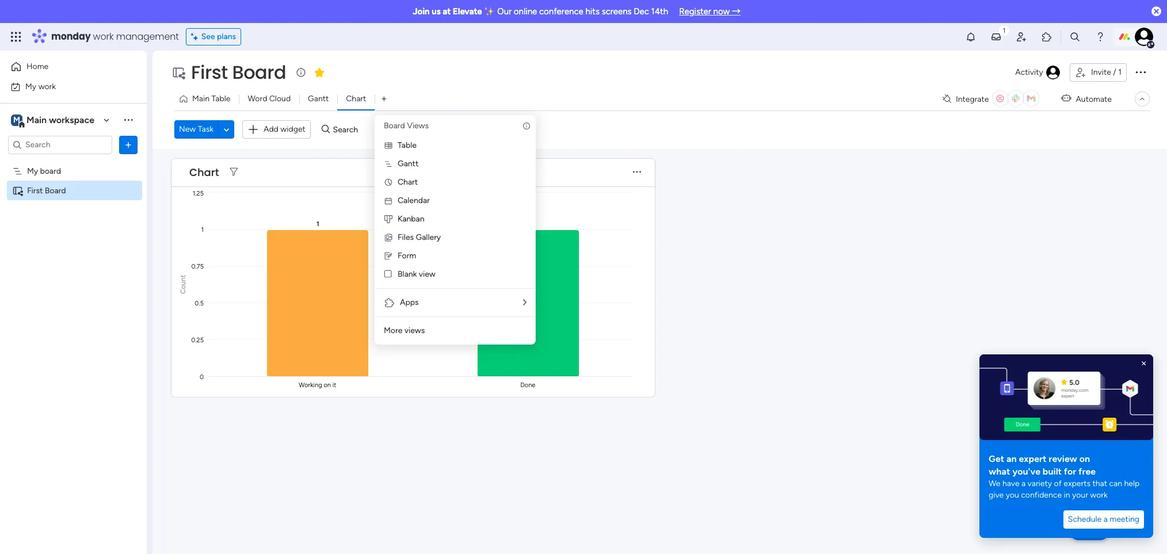 Task type: vqa. For each thing, say whether or not it's contained in the screenshot.
first 'column header'
no



Task type: locate. For each thing, give the bounding box(es) containing it.
Search in workspace field
[[24, 138, 96, 151]]

1 vertical spatial table
[[398, 140, 417, 150]]

get
[[989, 454, 1004, 464]]

0 vertical spatial apps image
[[1041, 31, 1053, 43]]

0 horizontal spatial first
[[27, 186, 43, 195]]

0 vertical spatial a
[[1022, 479, 1026, 489]]

your
[[1072, 490, 1088, 500]]

integrate
[[956, 94, 989, 104]]

schedule a meeting button
[[1064, 511, 1144, 529]]

that
[[1093, 479, 1107, 489]]

you've
[[1013, 466, 1041, 477]]

join
[[413, 6, 430, 17]]

elevate
[[453, 6, 482, 17]]

2 horizontal spatial work
[[1090, 490, 1108, 500]]

close image
[[1140, 359, 1149, 368]]

chart up calendar on the left of page
[[398, 177, 418, 187]]

1 horizontal spatial main
[[192, 94, 210, 104]]

first board down my board
[[27, 186, 66, 195]]

form
[[398, 251, 416, 261]]

board up word
[[232, 59, 286, 85]]

work
[[93, 30, 114, 43], [38, 81, 56, 91], [1090, 490, 1108, 500]]

chart main content
[[153, 149, 1167, 554]]

0 horizontal spatial main
[[26, 114, 47, 125]]

gantt down person
[[398, 159, 419, 169]]

widget
[[280, 124, 306, 134]]

workspace options image
[[123, 114, 134, 126]]

0 vertical spatial board
[[232, 59, 286, 85]]

0 horizontal spatial table
[[212, 94, 230, 104]]

0 vertical spatial table
[[212, 94, 230, 104]]

conference
[[539, 6, 583, 17]]

gantt down the remove from favorites "icon"
[[308, 94, 329, 104]]

1 vertical spatial a
[[1104, 515, 1108, 524]]

0 horizontal spatial first board
[[27, 186, 66, 195]]

1 image
[[999, 24, 1010, 37]]

help
[[1079, 525, 1100, 537]]

my work button
[[7, 77, 124, 96]]

see plans button
[[186, 28, 241, 45]]

0 vertical spatial main
[[192, 94, 210, 104]]

workspace
[[49, 114, 94, 125]]

first board up word
[[191, 59, 286, 85]]

main inside workspace selection element
[[26, 114, 47, 125]]

get an expert review on what you've built for free heading
[[989, 453, 1104, 478]]

expert
[[1019, 454, 1047, 464]]

gantt
[[308, 94, 329, 104], [398, 159, 419, 169]]

cloud
[[269, 94, 291, 104]]

1 vertical spatial main
[[26, 114, 47, 125]]

files
[[398, 233, 414, 242]]

0 horizontal spatial apps image
[[384, 297, 395, 309]]

work down that
[[1090, 490, 1108, 500]]

0 horizontal spatial a
[[1022, 479, 1026, 489]]

register now → link
[[679, 6, 741, 17]]

main right workspace icon
[[26, 114, 47, 125]]

work for monday
[[93, 30, 114, 43]]

home button
[[7, 58, 124, 76]]

apps image left apps in the bottom of the page
[[384, 297, 395, 309]]

work inside my work button
[[38, 81, 56, 91]]

collapse board header image
[[1138, 94, 1147, 104]]

hits
[[586, 6, 600, 17]]

1 horizontal spatial first board
[[191, 59, 286, 85]]

a inside button
[[1104, 515, 1108, 524]]

screens
[[602, 6, 632, 17]]

first up main table
[[191, 59, 228, 85]]

2 vertical spatial work
[[1090, 490, 1108, 500]]

chart inside main content
[[189, 165, 219, 180]]

a down you've
[[1022, 479, 1026, 489]]

word
[[248, 94, 267, 104]]

you
[[1006, 490, 1019, 500]]

invite / 1 button
[[1070, 63, 1127, 82]]

board
[[232, 59, 286, 85], [384, 121, 405, 131], [45, 186, 66, 195]]

my inside list box
[[27, 166, 38, 176]]

what
[[989, 466, 1010, 477]]

option
[[0, 161, 147, 163]]

board down board
[[45, 186, 66, 195]]

2 horizontal spatial board
[[384, 121, 405, 131]]

m
[[13, 115, 20, 125]]

home
[[26, 62, 48, 71]]

notifications image
[[965, 31, 977, 43]]

1
[[1118, 67, 1122, 77]]

join us at elevate ✨ our online conference hits screens dec 14th
[[413, 6, 668, 17]]

experts
[[1064, 479, 1091, 489]]

apps image right invite members image
[[1041, 31, 1053, 43]]

have
[[1003, 479, 1020, 489]]

word cloud button
[[239, 90, 299, 108]]

invite
[[1091, 67, 1111, 77]]

monday work management
[[51, 30, 179, 43]]

0 vertical spatial gantt
[[308, 94, 329, 104]]

1 horizontal spatial shareable board image
[[172, 66, 185, 79]]

my
[[25, 81, 36, 91], [27, 166, 38, 176]]

1 horizontal spatial gantt
[[398, 159, 419, 169]]

Search field
[[330, 122, 365, 138]]

→
[[732, 6, 741, 17]]

2 vertical spatial board
[[45, 186, 66, 195]]

a left "meeting"
[[1104, 515, 1108, 524]]

inbox image
[[991, 31, 1002, 43]]

activity
[[1015, 67, 1043, 77]]

shareable board image
[[172, 66, 185, 79], [12, 185, 23, 196]]

0 vertical spatial shareable board image
[[172, 66, 185, 79]]

help image
[[1095, 31, 1106, 43]]

my down home
[[25, 81, 36, 91]]

0 horizontal spatial board
[[45, 186, 66, 195]]

main
[[192, 94, 210, 104], [26, 114, 47, 125]]

first board
[[191, 59, 286, 85], [27, 186, 66, 195]]

first
[[191, 59, 228, 85], [27, 186, 43, 195]]

new task button
[[174, 120, 218, 139]]

schedule expert popup banner image
[[980, 355, 1153, 440]]

0 vertical spatial my
[[25, 81, 36, 91]]

0 horizontal spatial work
[[38, 81, 56, 91]]

apps image
[[1041, 31, 1053, 43], [384, 297, 395, 309]]

table down person
[[398, 140, 417, 150]]

my left board
[[27, 166, 38, 176]]

1 vertical spatial first
[[27, 186, 43, 195]]

autopilot image
[[1062, 91, 1071, 106]]

main inside button
[[192, 94, 210, 104]]

my board
[[27, 166, 61, 176]]

person button
[[371, 120, 421, 139]]

my inside button
[[25, 81, 36, 91]]

1 horizontal spatial work
[[93, 30, 114, 43]]

1 vertical spatial shareable board image
[[12, 185, 23, 196]]

board left views
[[384, 121, 405, 131]]

more
[[384, 326, 403, 336]]

0 vertical spatial first
[[191, 59, 228, 85]]

help button
[[1070, 521, 1110, 540]]

dec
[[634, 6, 649, 17]]

table up angle down image
[[212, 94, 230, 104]]

1 horizontal spatial table
[[398, 140, 417, 150]]

1 vertical spatial gantt
[[398, 159, 419, 169]]

list box
[[0, 159, 147, 356]]

of
[[1054, 479, 1062, 489]]

first down my board
[[27, 186, 43, 195]]

chart left add view image
[[346, 94, 366, 104]]

views
[[404, 326, 425, 336]]

1 horizontal spatial first
[[191, 59, 228, 85]]

table inside button
[[212, 94, 230, 104]]

files gallery
[[398, 233, 441, 242]]

1 vertical spatial board
[[384, 121, 405, 131]]

main for main workspace
[[26, 114, 47, 125]]

v2 search image
[[322, 123, 330, 136]]

1 vertical spatial work
[[38, 81, 56, 91]]

work right monday
[[93, 30, 114, 43]]

1 horizontal spatial chart
[[346, 94, 366, 104]]

register
[[679, 6, 711, 17]]

work down home
[[38, 81, 56, 91]]

1 horizontal spatial a
[[1104, 515, 1108, 524]]

0 horizontal spatial gantt
[[308, 94, 329, 104]]

1 vertical spatial my
[[27, 166, 38, 176]]

add widget button
[[242, 120, 311, 139]]

chart
[[346, 94, 366, 104], [189, 165, 219, 180], [398, 177, 418, 187]]

management
[[116, 30, 179, 43]]

0 vertical spatial work
[[93, 30, 114, 43]]

main up new task
[[192, 94, 210, 104]]

chart right dapulse drag handle 3 icon at the top
[[189, 165, 219, 180]]

0 horizontal spatial chart
[[189, 165, 219, 180]]



Task type: describe. For each thing, give the bounding box(es) containing it.
v2 funnel image
[[230, 168, 238, 177]]

options image
[[123, 139, 134, 151]]

now
[[713, 6, 730, 17]]

add
[[264, 124, 278, 134]]

gantt button
[[299, 90, 337, 108]]

our
[[497, 6, 512, 17]]

automate
[[1076, 94, 1112, 104]]

free
[[1079, 466, 1096, 477]]

2 horizontal spatial chart
[[398, 177, 418, 187]]

my for my board
[[27, 166, 38, 176]]

schedule
[[1068, 515, 1102, 524]]

options image
[[1134, 65, 1148, 79]]

built
[[1043, 466, 1062, 477]]

meeting
[[1110, 515, 1140, 524]]

board views
[[384, 121, 429, 131]]

show board description image
[[294, 67, 308, 78]]

main workspace
[[26, 114, 94, 125]]

/
[[1113, 67, 1116, 77]]

at
[[443, 6, 451, 17]]

review
[[1049, 454, 1077, 464]]

remove from favorites image
[[314, 66, 325, 78]]

my for my work
[[25, 81, 36, 91]]

more dots image
[[633, 168, 641, 177]]

main table button
[[174, 90, 239, 108]]

1 vertical spatial first board
[[27, 186, 66, 195]]

person
[[389, 125, 414, 135]]

workspace image
[[11, 114, 22, 126]]

for
[[1064, 466, 1077, 477]]

chart button
[[337, 90, 375, 108]]

1 vertical spatial apps image
[[384, 297, 395, 309]]

kanban
[[398, 214, 425, 224]]

schedule a meeting
[[1068, 515, 1140, 524]]

plans
[[217, 32, 236, 41]]

apps
[[400, 298, 419, 307]]

calendar
[[398, 196, 430, 205]]

my work
[[25, 81, 56, 91]]

gallery
[[416, 233, 441, 242]]

1 horizontal spatial apps image
[[1041, 31, 1053, 43]]

help
[[1124, 479, 1140, 489]]

new
[[179, 124, 196, 134]]

dapulse integrations image
[[943, 95, 951, 103]]

list box containing my board
[[0, 159, 147, 356]]

see plans
[[201, 32, 236, 41]]

list arrow image
[[523, 299, 527, 307]]

us
[[432, 6, 441, 17]]

activity button
[[1011, 63, 1065, 82]]

board
[[40, 166, 61, 176]]

views
[[407, 121, 429, 131]]

blank view
[[398, 269, 436, 279]]

we
[[989, 479, 1001, 489]]

blank
[[398, 269, 417, 279]]

give
[[989, 490, 1004, 500]]

view
[[419, 269, 436, 279]]

main table
[[192, 94, 230, 104]]

gantt inside button
[[308, 94, 329, 104]]

task
[[198, 124, 214, 134]]

an
[[1007, 454, 1017, 464]]

dapulse drag handle 3 image
[[178, 168, 183, 177]]

First Board field
[[188, 59, 289, 85]]

variety
[[1028, 479, 1052, 489]]

✨
[[484, 6, 495, 17]]

chart inside button
[[346, 94, 366, 104]]

can
[[1109, 479, 1122, 489]]

on
[[1080, 454, 1090, 464]]

new task
[[179, 124, 214, 134]]

more views
[[384, 326, 425, 336]]

online
[[514, 6, 537, 17]]

see
[[201, 32, 215, 41]]

a inside get an expert review on what you've built for free we have a variety of experts that can help give you confidence in your work
[[1022, 479, 1026, 489]]

0 horizontal spatial shareable board image
[[12, 185, 23, 196]]

first inside list box
[[27, 186, 43, 195]]

invite members image
[[1016, 31, 1027, 43]]

1 horizontal spatial board
[[232, 59, 286, 85]]

workspace selection element
[[11, 113, 96, 128]]

add widget
[[264, 124, 306, 134]]

search everything image
[[1069, 31, 1081, 43]]

add view image
[[382, 95, 386, 103]]

register now →
[[679, 6, 741, 17]]

get an expert review on what you've built for free we have a variety of experts that can help give you confidence in your work
[[989, 454, 1142, 500]]

in
[[1064, 490, 1070, 500]]

word cloud
[[248, 94, 291, 104]]

0 vertical spatial first board
[[191, 59, 286, 85]]

select product image
[[10, 31, 22, 43]]

angle down image
[[224, 125, 229, 134]]

14th
[[651, 6, 668, 17]]

main for main table
[[192, 94, 210, 104]]

jacob simon image
[[1135, 28, 1153, 46]]

monday
[[51, 30, 91, 43]]

invite / 1
[[1091, 67, 1122, 77]]

work inside get an expert review on what you've built for free we have a variety of experts that can help give you confidence in your work
[[1090, 490, 1108, 500]]

confidence
[[1021, 490, 1062, 500]]

work for my
[[38, 81, 56, 91]]



